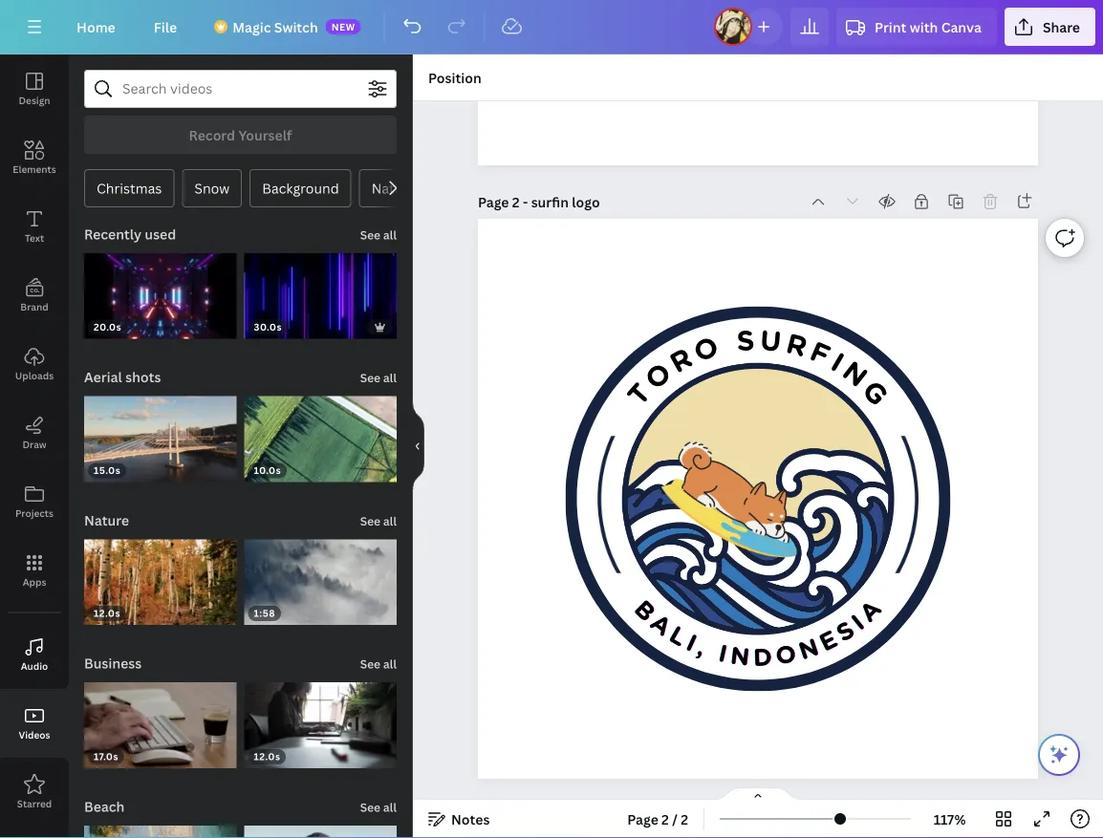 Task type: vqa. For each thing, say whether or not it's contained in the screenshot.


Task type: locate. For each thing, give the bounding box(es) containing it.
1 horizontal spatial group
[[244, 814, 397, 838]]

20.0s
[[94, 321, 122, 334]]

1 horizontal spatial o
[[690, 329, 723, 369]]

2 all from the top
[[383, 370, 397, 386]]

design button
[[0, 54, 69, 123]]

see all button for nature
[[358, 501, 399, 540]]

1 horizontal spatial 12.0s group
[[244, 671, 397, 769]]

elements button
[[0, 123, 69, 192]]

5 see from the top
[[360, 800, 381, 815]]

shots
[[125, 368, 161, 386]]

1 see from the top
[[360, 227, 381, 243]]

4 see from the top
[[360, 657, 381, 672]]

2 group from the left
[[244, 814, 397, 838]]

page left /
[[627, 810, 659, 828]]

nature
[[372, 179, 416, 197], [84, 511, 129, 530]]

i n d o n e
[[716, 624, 843, 673]]

12.0s
[[94, 607, 120, 620], [254, 750, 281, 763]]

5 see all from the top
[[360, 800, 397, 815]]

share
[[1043, 18, 1080, 36]]

12.0s group
[[84, 528, 237, 625], [244, 671, 397, 769]]

s u r f
[[736, 323, 836, 372]]

n left d
[[729, 641, 752, 672]]

r inside s u r f
[[783, 327, 811, 364]]

s right d
[[831, 615, 860, 648]]

s inside s u r f
[[736, 324, 756, 358]]

a
[[854, 594, 888, 628], [645, 608, 678, 642]]

1:58 group
[[244, 528, 397, 625]]

1 vertical spatial page
[[627, 810, 659, 828]]

i ,
[[682, 628, 711, 663]]

text
[[25, 231, 44, 244]]

d
[[753, 643, 773, 673]]

1 horizontal spatial n
[[795, 632, 823, 666]]

new
[[331, 20, 355, 33]]

magic switch
[[233, 18, 318, 36]]

see all button for recently used
[[358, 215, 399, 253]]

0 vertical spatial nature button
[[359, 169, 428, 207]]

all for beach
[[383, 800, 397, 815]]

see all for beach
[[360, 800, 397, 815]]

r right t
[[664, 341, 698, 380]]

3 all from the top
[[383, 513, 397, 529]]

1 horizontal spatial s
[[831, 615, 860, 648]]

17.0s
[[94, 750, 119, 763]]

n right d
[[795, 632, 823, 666]]

nature down the '15.0s'
[[84, 511, 129, 530]]

background button
[[250, 169, 352, 207]]

0 vertical spatial s
[[736, 324, 756, 358]]

1 vertical spatial s
[[831, 615, 860, 648]]

2 see all button from the top
[[358, 358, 399, 397]]

1 horizontal spatial nature
[[372, 179, 416, 197]]

i left d
[[682, 628, 702, 658]]

page
[[478, 193, 509, 211], [627, 810, 659, 828]]

1 horizontal spatial 12.0s
[[254, 750, 281, 763]]

117% button
[[919, 804, 981, 835]]

page inside button
[[627, 810, 659, 828]]

beach button
[[82, 788, 127, 826]]

notes button
[[421, 804, 498, 835]]

1 see all from the top
[[360, 227, 397, 243]]

see all button for beach
[[358, 788, 399, 826]]

0 horizontal spatial nature
[[84, 511, 129, 530]]

record yourself
[[189, 126, 292, 144]]

o
[[690, 329, 723, 369], [639, 356, 678, 397], [774, 639, 799, 671]]

r
[[783, 327, 811, 364], [664, 341, 698, 380]]

text button
[[0, 192, 69, 261]]

all
[[383, 227, 397, 243], [383, 370, 397, 386], [383, 513, 397, 529], [383, 657, 397, 672], [383, 800, 397, 815]]

3 see from the top
[[360, 513, 381, 529]]

1 horizontal spatial a
[[854, 594, 888, 628]]

page left '-'
[[478, 193, 509, 211]]

b
[[629, 594, 662, 627]]

5 all from the top
[[383, 800, 397, 815]]

o inside r o
[[690, 329, 723, 369]]

a right e
[[854, 594, 888, 628]]

nature right 'background' button
[[372, 179, 416, 197]]

n
[[837, 354, 875, 394], [795, 632, 823, 666], [729, 641, 752, 672]]

3 see all from the top
[[360, 513, 397, 529]]

2 horizontal spatial n
[[837, 354, 875, 394]]

see for aerial shots
[[360, 370, 381, 386]]

2 left /
[[662, 810, 669, 828]]

i right ,
[[716, 639, 731, 669]]

1 horizontal spatial page
[[627, 810, 659, 828]]

apps
[[23, 576, 46, 588]]

2 for /
[[662, 810, 669, 828]]

recently
[[84, 225, 142, 243]]

main menu bar
[[0, 0, 1103, 54]]

0 horizontal spatial r
[[664, 341, 698, 380]]

1 vertical spatial 12.0s group
[[244, 671, 397, 769]]

page for page 2 -
[[478, 193, 509, 211]]

2
[[512, 193, 520, 211], [662, 810, 669, 828], [681, 810, 688, 828]]

uploads
[[15, 369, 54, 382]]

canva assistant image
[[1048, 744, 1071, 767]]

audio
[[21, 660, 48, 673]]

home
[[76, 18, 115, 36]]

s for s
[[831, 615, 860, 648]]

17.0s group
[[84, 671, 237, 769]]

3 see all button from the top
[[358, 501, 399, 540]]

see for business
[[360, 657, 381, 672]]

see all button
[[358, 215, 399, 253], [358, 358, 399, 397], [358, 501, 399, 540], [358, 645, 399, 683], [358, 788, 399, 826]]

4 see all from the top
[[360, 657, 397, 672]]

0 horizontal spatial page
[[478, 193, 509, 211]]

aerial
[[84, 368, 122, 386]]

/
[[672, 810, 678, 828]]

r right u
[[783, 327, 811, 364]]

2 right /
[[681, 810, 688, 828]]

,
[[694, 633, 711, 663]]

recently used button
[[82, 215, 178, 253]]

i
[[825, 345, 851, 379], [846, 608, 871, 637], [682, 628, 702, 658], [716, 639, 731, 669]]

s
[[736, 324, 756, 358], [831, 615, 860, 648]]

4 all from the top
[[383, 657, 397, 672]]

elements
[[13, 163, 56, 175]]

magic
[[233, 18, 271, 36]]

see all
[[360, 227, 397, 243], [360, 370, 397, 386], [360, 513, 397, 529], [360, 657, 397, 672], [360, 800, 397, 815]]

0 horizontal spatial o
[[639, 356, 678, 397]]

1 horizontal spatial nature button
[[359, 169, 428, 207]]

page for page 2 / 2
[[627, 810, 659, 828]]

2 for -
[[512, 193, 520, 211]]

0 vertical spatial 12.0s group
[[84, 528, 237, 625]]

see all for business
[[360, 657, 397, 672]]

2 horizontal spatial o
[[774, 639, 799, 671]]

page 2 / 2
[[627, 810, 688, 828]]

0 vertical spatial page
[[478, 193, 509, 211]]

2 left '-'
[[512, 193, 520, 211]]

circle icon image
[[598, 339, 919, 660]]

1 see all button from the top
[[358, 215, 399, 253]]

5 see all button from the top
[[358, 788, 399, 826]]

0 vertical spatial nature
[[372, 179, 416, 197]]

2 see from the top
[[360, 370, 381, 386]]

all for nature
[[383, 513, 397, 529]]

g
[[856, 374, 896, 413]]

snow
[[194, 179, 230, 197]]

4 see all button from the top
[[358, 645, 399, 683]]

1 all from the top
[[383, 227, 397, 243]]

1 vertical spatial nature button
[[82, 501, 131, 540]]

print
[[875, 18, 907, 36]]

side panel tab list
[[0, 54, 69, 827]]

15.0s
[[94, 464, 121, 477]]

see for recently used
[[360, 227, 381, 243]]

15.0s group
[[84, 385, 237, 482]]

1 horizontal spatial r
[[783, 327, 811, 364]]

see all for nature
[[360, 513, 397, 529]]

0 horizontal spatial 12.0s group
[[84, 528, 237, 625]]

0 horizontal spatial group
[[84, 814, 237, 838]]

nature button right 'background' button
[[359, 169, 428, 207]]

see for beach
[[360, 800, 381, 815]]

0 horizontal spatial 12.0s
[[94, 607, 120, 620]]

position
[[428, 68, 482, 87]]

recently used
[[84, 225, 176, 243]]

0 horizontal spatial nature button
[[82, 501, 131, 540]]

group
[[84, 814, 237, 838], [244, 814, 397, 838]]

1 vertical spatial 12.0s
[[254, 750, 281, 763]]

share button
[[1005, 8, 1096, 46]]

nature button down the '15.0s'
[[82, 501, 131, 540]]

a left i ,
[[645, 608, 678, 642]]

2 see all from the top
[[360, 370, 397, 386]]

0 horizontal spatial s
[[736, 324, 756, 358]]

Page title text field
[[531, 192, 602, 211]]

0 horizontal spatial 2
[[512, 193, 520, 211]]

t
[[621, 377, 658, 412]]

christmas button
[[84, 169, 174, 207]]

videos
[[19, 729, 50, 741]]

s left u
[[736, 324, 756, 358]]

nature button
[[359, 169, 428, 207], [82, 501, 131, 540]]

1 horizontal spatial 2
[[662, 810, 669, 828]]

see
[[360, 227, 381, 243], [360, 370, 381, 386], [360, 513, 381, 529], [360, 657, 381, 672], [360, 800, 381, 815]]

file button
[[138, 8, 192, 46]]

f
[[805, 334, 836, 372]]

n right the f
[[837, 354, 875, 394]]

brand button
[[0, 261, 69, 330]]



Task type: describe. For each thing, give the bounding box(es) containing it.
r o
[[664, 329, 723, 380]]

draw button
[[0, 399, 69, 468]]

Search videos search field
[[122, 71, 359, 107]]

see all button for aerial shots
[[358, 358, 399, 397]]

apps button
[[0, 536, 69, 605]]

canva
[[941, 18, 982, 36]]

0 horizontal spatial a
[[645, 608, 678, 642]]

30.0s
[[254, 321, 282, 334]]

switch
[[274, 18, 318, 36]]

r inside r o
[[664, 341, 698, 380]]

starred
[[17, 797, 52, 810]]

l
[[665, 620, 692, 653]]

projects
[[15, 507, 54, 520]]

brand
[[20, 300, 48, 313]]

s for s u r f
[[736, 324, 756, 358]]

used
[[145, 225, 176, 243]]

file
[[154, 18, 177, 36]]

show pages image
[[712, 787, 804, 802]]

see all for recently used
[[360, 227, 397, 243]]

beach
[[84, 798, 125, 816]]

u
[[759, 323, 783, 359]]

e
[[815, 624, 843, 658]]

all for aerial shots
[[383, 370, 397, 386]]

117%
[[934, 810, 966, 828]]

projects button
[[0, 468, 69, 536]]

draw
[[22, 438, 46, 451]]

20.0s group
[[84, 242, 237, 339]]

design
[[19, 94, 50, 107]]

see all for aerial shots
[[360, 370, 397, 386]]

2 horizontal spatial 2
[[681, 810, 688, 828]]

yourself
[[238, 126, 292, 144]]

page 2 / 2 button
[[620, 804, 696, 835]]

aerial shots
[[84, 368, 161, 386]]

uploads button
[[0, 330, 69, 399]]

1:58
[[254, 607, 275, 620]]

i left g on the right top of the page
[[825, 345, 851, 379]]

with
[[910, 18, 938, 36]]

starred button
[[0, 758, 69, 827]]

all for business
[[383, 657, 397, 672]]

hide image
[[412, 401, 425, 492]]

notes
[[451, 810, 490, 828]]

business
[[84, 655, 142, 673]]

print with canva button
[[837, 8, 997, 46]]

10.0s
[[254, 464, 281, 477]]

print with canva
[[875, 18, 982, 36]]

audio button
[[0, 621, 69, 689]]

record yourself button
[[84, 116, 397, 154]]

10.0s group
[[244, 385, 397, 482]]

1 group from the left
[[84, 814, 237, 838]]

home link
[[61, 8, 131, 46]]

videos button
[[0, 689, 69, 758]]

christmas
[[97, 179, 162, 197]]

0 horizontal spatial n
[[729, 641, 752, 672]]

i inside i ,
[[682, 628, 702, 658]]

snow button
[[182, 169, 242, 207]]

business button
[[82, 645, 144, 683]]

o inside i n d o n e
[[774, 639, 799, 671]]

all for recently used
[[383, 227, 397, 243]]

position button
[[421, 62, 489, 93]]

aerial shots button
[[82, 358, 163, 397]]

background
[[262, 179, 339, 197]]

see all button for business
[[358, 645, 399, 683]]

i inside i n d o n e
[[716, 639, 731, 669]]

-
[[523, 193, 528, 211]]

1 vertical spatial nature
[[84, 511, 129, 530]]

page 2 -
[[478, 193, 531, 211]]

i right e
[[846, 608, 871, 637]]

record
[[189, 126, 235, 144]]

see for nature
[[360, 513, 381, 529]]

0 vertical spatial 12.0s
[[94, 607, 120, 620]]

30.0s group
[[244, 242, 397, 339]]



